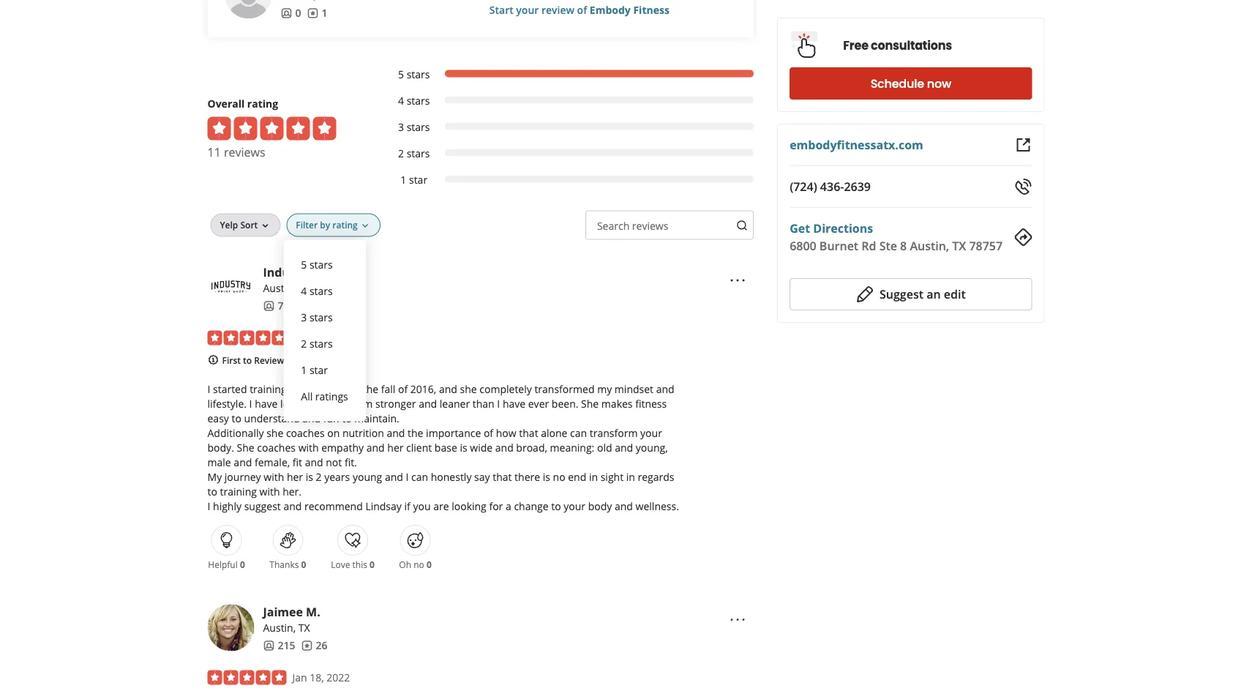 Task type: locate. For each thing, give the bounding box(es) containing it.
stars for filter reviews by 5 stars rating element at the top of the page
[[407, 68, 430, 82]]

austin, up 72
[[263, 282, 296, 296]]

2 for filter reviews by 2 stars rating "element" at the top of page
[[398, 147, 404, 161]]

3 inside button
[[301, 311, 307, 325]]

tx left 78757
[[953, 238, 967, 254]]

in
[[351, 382, 360, 396], [589, 470, 598, 484], [627, 470, 635, 484]]

transform
[[590, 426, 638, 440]]

2 inside button
[[301, 337, 307, 351]]

1 vertical spatial 3
[[301, 311, 307, 325]]

austin, down jaimee
[[263, 621, 296, 635]]

3 for 3 stars button on the left
[[301, 311, 307, 325]]

1 vertical spatial coaches
[[257, 441, 296, 455]]

that up broad,
[[519, 426, 539, 440]]

1 horizontal spatial she
[[581, 397, 599, 411]]

than
[[473, 397, 495, 411]]

how
[[496, 426, 517, 440]]

her left client
[[388, 441, 404, 455]]

0 vertical spatial of
[[577, 3, 587, 17]]

4 inside button
[[301, 285, 307, 299]]

reviews element containing 1
[[307, 6, 328, 21]]

she
[[581, 397, 599, 411], [237, 441, 255, 455]]

friends element left 16 review v2 image
[[263, 639, 295, 653]]

1 vertical spatial she
[[267, 426, 284, 440]]

understand
[[244, 412, 300, 425]]

and
[[439, 382, 457, 396], [656, 382, 675, 396], [331, 397, 349, 411], [419, 397, 437, 411], [302, 412, 321, 425], [387, 426, 405, 440], [367, 441, 385, 455], [495, 441, 514, 455], [615, 441, 633, 455], [234, 455, 252, 469], [305, 455, 323, 469], [385, 470, 403, 484], [284, 499, 302, 513], [615, 499, 633, 513]]

change
[[514, 499, 549, 513]]

to down "my"
[[208, 485, 217, 499]]

1 horizontal spatial 4
[[398, 94, 404, 108]]

have up understand
[[255, 397, 278, 411]]

rating right overall
[[247, 97, 278, 111]]

old
[[597, 441, 612, 455]]

1 vertical spatial 1 star
[[301, 364, 328, 378]]

that right "say"
[[493, 470, 512, 484]]

0 vertical spatial reviews element
[[307, 6, 328, 21]]

is right there
[[543, 470, 551, 484]]

1 (0 reactions) element from the left
[[240, 559, 245, 571]]

16 chevron down v2 image right filter by rating
[[359, 220, 371, 232]]

1 vertical spatial can
[[411, 470, 428, 484]]

0 horizontal spatial 16 chevron down v2 image
[[259, 220, 271, 232]]

0 horizontal spatial 5 stars
[[301, 258, 333, 272]]

0 horizontal spatial can
[[411, 470, 428, 484]]

0 vertical spatial 16 friends v2 image
[[281, 8, 292, 19]]

and right young
[[385, 470, 403, 484]]

24 directions v2 image
[[1015, 228, 1033, 246]]

friends element containing 72
[[263, 299, 290, 314]]

(0 reactions) element right "helpful"
[[240, 559, 245, 571]]

by
[[320, 219, 330, 231]]

1 horizontal spatial 5 stars
[[398, 68, 430, 82]]

2 16 chevron down v2 image from the left
[[359, 220, 371, 232]]

0 horizontal spatial she
[[237, 441, 255, 455]]

tx inside industry p. austin, tx
[[299, 282, 310, 296]]

  text field
[[586, 211, 754, 240]]

i left highly
[[208, 499, 210, 513]]

recommend
[[305, 499, 363, 513]]

is left wide
[[460, 441, 468, 455]]

the up am at bottom
[[363, 382, 379, 396]]

2 horizontal spatial of
[[577, 3, 587, 17]]

and down maintain.
[[387, 426, 405, 440]]

1 16 chevron down v2 image from the left
[[259, 220, 271, 232]]

stars for 5 stars button
[[310, 258, 333, 272]]

5 star rating image up first to review
[[208, 331, 287, 346]]

reviews element for 0
[[307, 6, 328, 21]]

1 vertical spatial 4 stars
[[301, 285, 333, 299]]

16 friends v2 image
[[281, 8, 292, 19], [263, 301, 275, 312], [263, 640, 275, 652]]

training down journey
[[220, 485, 257, 499]]

4 stars button
[[295, 278, 354, 305]]

0 horizontal spatial the
[[363, 382, 379, 396]]

1 vertical spatial no
[[414, 559, 424, 571]]

coaches left 'on'
[[286, 426, 325, 440]]

4 stars inside button
[[301, 285, 333, 299]]

5 star rating image down overall rating
[[208, 117, 336, 141]]

search image
[[737, 220, 748, 232]]

1 vertical spatial austin,
[[263, 282, 296, 296]]

1 horizontal spatial 2 stars
[[398, 147, 430, 161]]

no left end
[[553, 470, 566, 484]]

she up the leaner
[[460, 382, 477, 396]]

an
[[927, 286, 941, 302]]

friends element containing 0
[[281, 6, 301, 21]]

(724) 436-2639
[[790, 179, 871, 194]]

honestly
[[431, 470, 472, 484]]

0 vertical spatial 1 star
[[401, 173, 428, 187]]

helpful 0
[[208, 559, 245, 571]]

0 horizontal spatial of
[[398, 382, 408, 396]]

5 inside button
[[301, 258, 307, 272]]

reviews right 11
[[224, 144, 265, 160]]

1 horizontal spatial she
[[460, 382, 477, 396]]

rating right by
[[333, 219, 358, 231]]

austin, right 8
[[910, 238, 950, 254]]

stars inside "element"
[[407, 147, 430, 161]]

1 vertical spatial her
[[287, 470, 303, 484]]

in right end
[[589, 470, 598, 484]]

16 review v2 image
[[307, 8, 319, 19]]

(0 reactions) element
[[240, 559, 245, 571], [301, 559, 306, 571], [370, 559, 375, 571], [427, 559, 432, 571]]

0 horizontal spatial that
[[493, 470, 512, 484]]

not
[[326, 455, 342, 469]]

industry p. austin, tx
[[263, 264, 327, 296]]

5 for 5 stars button
[[301, 258, 307, 272]]

photo of industry p. image
[[208, 265, 254, 312]]

16 first v2 image
[[208, 354, 219, 366]]

my
[[208, 470, 222, 484]]

filter reviews by 2 stars rating element
[[383, 147, 754, 161]]

0 horizontal spatial star
[[310, 364, 328, 378]]

0 vertical spatial 1
[[322, 6, 328, 20]]

to right change
[[551, 499, 561, 513]]

empathy
[[322, 441, 364, 455]]

filter reviews by 3 stars rating element
[[383, 120, 754, 135]]

0 vertical spatial 2
[[398, 147, 404, 161]]

1 for filter reviews by 1 star rating element
[[401, 173, 407, 187]]

16 chevron down v2 image inside "yelp sort" dropdown button
[[259, 220, 271, 232]]

transformed
[[535, 382, 595, 396]]

0 horizontal spatial lindsay
[[312, 382, 349, 396]]

0 vertical spatial 2 stars
[[398, 147, 430, 161]]

0 horizontal spatial have
[[255, 397, 278, 411]]

lindsay left if at left bottom
[[366, 499, 402, 513]]

0 vertical spatial 5 stars
[[398, 68, 430, 82]]

this
[[353, 559, 368, 571]]

1 vertical spatial reviews element
[[301, 639, 328, 653]]

to right fun
[[342, 412, 352, 425]]

reviews for 11 reviews
[[224, 144, 265, 160]]

0 vertical spatial 4
[[398, 94, 404, 108]]

0 vertical spatial 5 star rating image
[[208, 117, 336, 141]]

your right start
[[516, 3, 539, 17]]

1 horizontal spatial star
[[409, 173, 428, 187]]

rd
[[862, 238, 877, 254]]

5 star rating image for jan 18, 2022
[[208, 671, 287, 685]]

3 stars for 3 stars button on the left
[[301, 311, 333, 325]]

overall rating
[[208, 97, 278, 111]]

5 for filter reviews by 5 stars rating element at the top of the page
[[398, 68, 404, 82]]

5 star rating image
[[208, 117, 336, 141], [208, 331, 287, 346], [208, 671, 287, 685]]

1 vertical spatial friends element
[[263, 299, 290, 314]]

and up fitness
[[656, 382, 675, 396]]

1 vertical spatial 2 stars
[[301, 337, 333, 351]]

1 vertical spatial reviews
[[632, 219, 669, 233]]

1 vertical spatial rating
[[333, 219, 358, 231]]

the up client
[[408, 426, 424, 440]]

friends element
[[281, 6, 301, 21], [263, 299, 290, 314], [263, 639, 295, 653]]

2 stars inside '2 stars' button
[[301, 337, 333, 351]]

0 horizontal spatial 1 star
[[301, 364, 328, 378]]

of right the fall at left bottom
[[398, 382, 408, 396]]

coaches up female,
[[257, 441, 296, 455]]

8
[[901, 238, 907, 254]]

0 horizontal spatial 1
[[301, 364, 307, 378]]

1 vertical spatial star
[[310, 364, 328, 378]]

(0 reactions) element right thanks at the bottom left
[[301, 559, 306, 571]]

stars for "filter reviews by 3 stars rating" element
[[407, 121, 430, 135]]

embodyfitnessatx.com
[[790, 137, 924, 153]]

she down additionally
[[237, 441, 255, 455]]

0 vertical spatial she
[[460, 382, 477, 396]]

reviews element
[[307, 6, 328, 21], [301, 639, 328, 653]]

0 vertical spatial that
[[519, 426, 539, 440]]

base
[[435, 441, 457, 455]]

4 stars
[[398, 94, 430, 108], [301, 285, 333, 299]]

i started training with lindsay in the fall of 2016, and she completely transformed my mindset and lifestyle. i have lost 20 lbs and i am stronger and leaner than i have ever been. she makes fitness easy to understand and fun to maintain. additionally she coaches on nutrition and the importance of how that alone can transform your body.  she coaches with empathy and her client base is wide and broad, meaning: old and young, male and female, fit and not fit. my journey with her is 2 years young and i can honestly say that there is no end in sight in regards to training with her. i highly suggest and recommend lindsay if you are looking for a change to your body and wellness.
[[208, 382, 679, 513]]

5 stars
[[398, 68, 430, 82], [301, 258, 333, 272]]

1 horizontal spatial no
[[553, 470, 566, 484]]

and down 2016,
[[419, 397, 437, 411]]

5 star rating image down the 215 on the bottom left
[[208, 671, 287, 685]]

4 stars for 4 stars button
[[301, 285, 333, 299]]

tx up 16 review v2 image
[[299, 621, 310, 635]]

16 friends v2 image left the 215 on the bottom left
[[263, 640, 275, 652]]

(0 reactions) element right this
[[370, 559, 375, 571]]

1 inside button
[[301, 364, 307, 378]]

2 stars
[[398, 147, 430, 161], [301, 337, 333, 351]]

is left years
[[306, 470, 313, 484]]

star for filter reviews by 1 star rating element
[[409, 173, 428, 187]]

2 vertical spatial friends element
[[263, 639, 295, 653]]

2 vertical spatial 2
[[316, 470, 322, 484]]

friends element containing 215
[[263, 639, 295, 653]]

reviews right "search"
[[632, 219, 669, 233]]

additionally
[[208, 426, 264, 440]]

all ratings button
[[295, 384, 354, 410]]

austin, inside jaimee m. austin, tx
[[263, 621, 296, 635]]

no right oh
[[414, 559, 424, 571]]

filter reviews by 4 stars rating element
[[383, 94, 754, 109]]

fun
[[323, 412, 339, 425]]

3 stars inside button
[[301, 311, 333, 325]]

2 horizontal spatial 2
[[398, 147, 404, 161]]

6800
[[790, 238, 817, 254]]

free
[[844, 37, 869, 54]]

0 vertical spatial 4 stars
[[398, 94, 430, 108]]

meaning:
[[550, 441, 595, 455]]

2 stars for filter reviews by 2 stars rating "element" at the top of page
[[398, 147, 430, 161]]

to up additionally
[[232, 412, 242, 425]]

schedule
[[871, 75, 925, 92]]

18,
[[310, 671, 324, 685]]

11
[[208, 144, 221, 160]]

0 vertical spatial tx
[[953, 238, 967, 254]]

have down completely
[[503, 397, 526, 411]]

16 chevron down v2 image for filter by rating
[[259, 220, 271, 232]]

completely
[[480, 382, 532, 396]]

1 horizontal spatial the
[[408, 426, 424, 440]]

1 horizontal spatial 3
[[398, 121, 404, 135]]

0 vertical spatial star
[[409, 173, 428, 187]]

2 inside "element"
[[398, 147, 404, 161]]

schedule now link
[[790, 67, 1033, 100]]

young,
[[636, 441, 668, 455]]

star inside button
[[310, 364, 328, 378]]

1 horizontal spatial 4 stars
[[398, 94, 430, 108]]

0 vertical spatial friends element
[[281, 6, 301, 21]]

0 vertical spatial reviews
[[224, 144, 265, 160]]

2 vertical spatial your
[[564, 499, 586, 513]]

16 chevron down v2 image inside filter by rating popup button
[[359, 220, 371, 232]]

reviews element containing 26
[[301, 639, 328, 653]]

1 vertical spatial 5 stars
[[301, 258, 333, 272]]

body
[[588, 499, 612, 513]]

5 stars inside button
[[301, 258, 333, 272]]

ratings
[[315, 390, 348, 404]]

in right "sight"
[[627, 470, 635, 484]]

she down my at the left of page
[[581, 397, 599, 411]]

2022
[[327, 671, 350, 685]]

2 stars button
[[295, 331, 354, 357]]

16 chevron down v2 image
[[259, 220, 271, 232], [359, 220, 371, 232]]

lindsay up lbs
[[312, 382, 349, 396]]

2 for '2 stars' button
[[301, 337, 307, 351]]

and up journey
[[234, 455, 252, 469]]

16 chevron down v2 image for 5 stars
[[359, 220, 371, 232]]

with
[[289, 382, 310, 396], [298, 441, 319, 455], [264, 470, 284, 484], [260, 485, 280, 499]]

16 friends v2 image left 72
[[263, 301, 275, 312]]

search reviews
[[597, 219, 669, 233]]

1 vertical spatial 1
[[401, 173, 407, 187]]

suggest
[[244, 499, 281, 513]]

friends element left 16 review v2 icon
[[281, 6, 301, 21]]

3 stars for "filter reviews by 3 stars rating" element
[[398, 121, 430, 135]]

1 vertical spatial she
[[237, 441, 255, 455]]

2 horizontal spatial in
[[627, 470, 635, 484]]

1 horizontal spatial 2
[[316, 470, 322, 484]]

0 horizontal spatial rating
[[247, 97, 278, 111]]

with up 20
[[289, 382, 310, 396]]

jaimee m. austin, tx
[[263, 604, 321, 635]]

1 vertical spatial lindsay
[[366, 499, 402, 513]]

client
[[406, 441, 432, 455]]

1 star inside button
[[301, 364, 328, 378]]

and down the 'her.'
[[284, 499, 302, 513]]

0 vertical spatial 3 stars
[[398, 121, 430, 135]]

friends element down industry p. austin, tx
[[263, 299, 290, 314]]

that
[[519, 426, 539, 440], [493, 470, 512, 484]]

0 vertical spatial 5
[[398, 68, 404, 82]]

1 horizontal spatial her
[[388, 441, 404, 455]]

tx down the industry p. link
[[299, 282, 310, 296]]

1 horizontal spatial can
[[570, 426, 587, 440]]

0 vertical spatial no
[[553, 470, 566, 484]]

reviews
[[224, 144, 265, 160], [632, 219, 669, 233]]

5 star rating image for jul 24, 2018
[[208, 331, 287, 346]]

1 horizontal spatial in
[[589, 470, 598, 484]]

(0 reactions) element right oh
[[427, 559, 432, 571]]

1 horizontal spatial 16 chevron down v2 image
[[359, 220, 371, 232]]

training up lost
[[250, 382, 287, 396]]

1 vertical spatial that
[[493, 470, 512, 484]]

0 vertical spatial rating
[[247, 97, 278, 111]]

looking
[[452, 499, 487, 513]]

your left body
[[564, 499, 586, 513]]

1 5 star rating image from the top
[[208, 117, 336, 141]]

2 horizontal spatial your
[[641, 426, 662, 440]]

fit
[[293, 455, 302, 469]]

2 stars inside filter reviews by 2 stars rating "element"
[[398, 147, 430, 161]]

0 horizontal spatial 4
[[301, 285, 307, 299]]

reviews element for 215
[[301, 639, 328, 653]]

2016,
[[411, 382, 437, 396]]

stars
[[407, 68, 430, 82], [407, 94, 430, 108], [407, 121, 430, 135], [407, 147, 430, 161], [310, 258, 333, 272], [310, 285, 333, 299], [310, 311, 333, 325], [310, 337, 333, 351]]

4 (0 reactions) element from the left
[[427, 559, 432, 571]]

stars for 4 stars button
[[310, 285, 333, 299]]

1
[[322, 6, 328, 20], [401, 173, 407, 187], [301, 364, 307, 378]]

ste
[[880, 238, 898, 254]]

16 chevron down v2 image right sort
[[259, 220, 271, 232]]

can up meaning:
[[570, 426, 587, 440]]

embodyfitnessatx.com link
[[790, 137, 924, 153]]

of up wide
[[484, 426, 494, 440]]

burnet
[[820, 238, 859, 254]]

rating inside filter by rating popup button
[[333, 219, 358, 231]]

filter by rating
[[296, 219, 358, 231]]

0 horizontal spatial 3
[[301, 311, 307, 325]]

suggest an edit button
[[790, 278, 1033, 310]]

0 vertical spatial 3
[[398, 121, 404, 135]]

leaner
[[440, 397, 470, 411]]

4
[[398, 94, 404, 108], [301, 285, 307, 299]]

no
[[553, 470, 566, 484], [414, 559, 424, 571]]

3 5 star rating image from the top
[[208, 671, 287, 685]]

fitness
[[636, 397, 667, 411]]

1 horizontal spatial have
[[503, 397, 526, 411]]

2 (0 reactions) element from the left
[[301, 559, 306, 571]]

photo of jaimee m. image
[[208, 605, 254, 652]]

of right review
[[577, 3, 587, 17]]

(0 reactions) element for helpful 0
[[240, 559, 245, 571]]

in up am at bottom
[[351, 382, 360, 396]]

and right fit
[[305, 455, 323, 469]]

16 friends v2 image left 16 review v2 icon
[[281, 8, 292, 19]]

your up the young,
[[641, 426, 662, 440]]

0 right this
[[370, 559, 375, 571]]

makes
[[602, 397, 633, 411]]

2 vertical spatial austin,
[[263, 621, 296, 635]]

she down understand
[[267, 426, 284, 440]]

can down client
[[411, 470, 428, 484]]

4 for filter reviews by 4 stars rating element
[[398, 94, 404, 108]]

rating
[[247, 97, 278, 111], [333, 219, 358, 231]]

1 vertical spatial 3 stars
[[301, 311, 333, 325]]

filter by rating button
[[286, 214, 381, 237]]

3 stars button
[[295, 305, 354, 331]]

i left am at bottom
[[352, 397, 355, 411]]

0 vertical spatial austin,
[[910, 238, 950, 254]]

0 horizontal spatial reviews
[[224, 144, 265, 160]]

2 5 star rating image from the top
[[208, 331, 287, 346]]

broad,
[[516, 441, 548, 455]]

friends element for 1
[[281, 6, 301, 21]]

i right than
[[497, 397, 500, 411]]

1 horizontal spatial of
[[484, 426, 494, 440]]

austin, inside industry p. austin, tx
[[263, 282, 296, 296]]

review
[[542, 3, 575, 17]]

3 (0 reactions) element from the left
[[370, 559, 375, 571]]

get
[[790, 220, 811, 236]]

tx inside jaimee m. austin, tx
[[299, 621, 310, 635]]

austin,
[[910, 238, 950, 254], [263, 282, 296, 296], [263, 621, 296, 635]]

1 vertical spatial 16 friends v2 image
[[263, 301, 275, 312]]

1 horizontal spatial 5
[[398, 68, 404, 82]]

her down fit
[[287, 470, 303, 484]]



Task type: describe. For each thing, give the bounding box(es) containing it.
easy
[[208, 412, 229, 425]]

austin, inside get directions 6800 burnet rd ste 8 austin, tx 78757
[[910, 238, 950, 254]]

stars for filter reviews by 2 stars rating "element" at the top of page
[[407, 147, 430, 161]]

2 stars for '2 stars' button
[[301, 337, 333, 351]]

4 for 4 stars button
[[301, 285, 307, 299]]

stars for filter reviews by 4 stars rating element
[[407, 94, 430, 108]]

(0 reactions) element for thanks 0
[[301, 559, 306, 571]]

0 left 16 review v2 icon
[[295, 6, 301, 20]]

and up fun
[[331, 397, 349, 411]]

jan 18, 2022
[[292, 671, 350, 685]]

thanks
[[270, 559, 299, 571]]

(0 reactions) element for love this 0
[[370, 559, 375, 571]]

oh
[[399, 559, 411, 571]]

(0 reactions) element for oh no 0
[[427, 559, 432, 571]]

1 vertical spatial of
[[398, 382, 408, 396]]

her.
[[283, 485, 302, 499]]

72
[[278, 299, 290, 313]]

suggest an edit
[[880, 286, 966, 302]]

end
[[568, 470, 587, 484]]

helpful
[[208, 559, 238, 571]]

get directions link
[[790, 220, 874, 236]]

2 inside i started training with lindsay in the fall of 2016, and she completely transformed my mindset and lifestyle. i have lost 20 lbs and i am stronger and leaner than i have ever been. she makes fitness easy to understand and fun to maintain. additionally she coaches on nutrition and the importance of how that alone can transform your body.  she coaches with empathy and her client base is wide and broad, meaning: old and young, male and female, fit and not fit. my journey with her is 2 years young and i can honestly say that there is no end in sight in regards to training with her. i highly suggest and recommend lindsay if you are looking for a change to your body and wellness.
[[316, 470, 322, 484]]

0 vertical spatial your
[[516, 3, 539, 17]]

16 friends v2 image for 72
[[263, 301, 275, 312]]

0 vertical spatial coaches
[[286, 426, 325, 440]]

0 vertical spatial can
[[570, 426, 587, 440]]

i right lifestyle.
[[249, 397, 252, 411]]

star for 1 star button
[[310, 364, 328, 378]]

26
[[316, 639, 328, 653]]

friends element for 26
[[263, 639, 295, 653]]

love this 0
[[331, 559, 375, 571]]

1 inside reviews element
[[322, 6, 328, 20]]

start
[[490, 3, 514, 17]]

there
[[515, 470, 540, 484]]

alone
[[541, 426, 568, 440]]

1 have from the left
[[255, 397, 278, 411]]

overall
[[208, 97, 245, 111]]

2 horizontal spatial is
[[543, 470, 551, 484]]

menu image
[[729, 611, 747, 629]]

stars for '2 stars' button
[[310, 337, 333, 351]]

austin, for industry p.
[[263, 282, 296, 296]]

get directions 6800 burnet rd ste 8 austin, tx 78757
[[790, 220, 1003, 254]]

tx inside get directions 6800 burnet rd ste 8 austin, tx 78757
[[953, 238, 967, 254]]

5 star rating image for 11 reviews
[[208, 117, 336, 141]]

my
[[598, 382, 612, 396]]

1 horizontal spatial that
[[519, 426, 539, 440]]

with up 'suggest'
[[260, 485, 280, 499]]

0 horizontal spatial is
[[306, 470, 313, 484]]

1 vertical spatial the
[[408, 426, 424, 440]]

thanks 0
[[270, 559, 306, 571]]

female,
[[255, 455, 290, 469]]

0 horizontal spatial no
[[414, 559, 424, 571]]

2 have from the left
[[503, 397, 526, 411]]

0 right "helpful"
[[240, 559, 245, 571]]

am
[[358, 397, 373, 411]]

male
[[208, 455, 231, 469]]

sort
[[240, 219, 258, 231]]

if
[[405, 499, 411, 513]]

0 right thanks at the bottom left
[[301, 559, 306, 571]]

and down nutrition
[[367, 441, 385, 455]]

directions
[[814, 220, 874, 236]]

(724)
[[790, 179, 818, 194]]

0 vertical spatial she
[[581, 397, 599, 411]]

search
[[597, 219, 630, 233]]

4 stars for filter reviews by 4 stars rating element
[[398, 94, 430, 108]]

1 horizontal spatial lindsay
[[366, 499, 402, 513]]

16 review v2 image
[[301, 640, 313, 652]]

1 star for 1 star button
[[301, 364, 328, 378]]

start your review of embody fitness
[[490, 3, 670, 17]]

and down transform
[[615, 441, 633, 455]]

1 star for filter reviews by 1 star rating element
[[401, 173, 428, 187]]

i left started
[[208, 382, 210, 396]]

2018
[[324, 331, 347, 345]]

love
[[331, 559, 350, 571]]

been.
[[552, 397, 579, 411]]

a
[[506, 499, 512, 513]]

lbs
[[315, 397, 329, 411]]

all ratings
[[301, 390, 348, 404]]

and down 20
[[302, 412, 321, 425]]

tx for m.
[[299, 621, 310, 635]]

0 vertical spatial her
[[388, 441, 404, 455]]

filter reviews by 5 stars rating element
[[383, 68, 754, 82]]

jul 24, 2018
[[292, 331, 347, 345]]

first
[[222, 355, 241, 367]]

1 vertical spatial training
[[220, 485, 257, 499]]

i up if at left bottom
[[406, 470, 409, 484]]

to right first
[[243, 355, 252, 367]]

stronger
[[376, 397, 416, 411]]

m.
[[306, 604, 321, 620]]

review
[[254, 355, 284, 367]]

1 horizontal spatial your
[[564, 499, 586, 513]]

5 stars for filter reviews by 5 stars rating element at the top of the page
[[398, 68, 430, 82]]

jaimee
[[263, 604, 303, 620]]

ever
[[528, 397, 549, 411]]

1 vertical spatial your
[[641, 426, 662, 440]]

2639
[[844, 179, 871, 194]]

with up fit
[[298, 441, 319, 455]]

0 horizontal spatial her
[[287, 470, 303, 484]]

0 horizontal spatial she
[[267, 426, 284, 440]]

industry p. link
[[263, 264, 327, 280]]

436-
[[821, 179, 844, 194]]

and right body
[[615, 499, 633, 513]]

24 external link v2 image
[[1015, 136, 1033, 154]]

regards
[[638, 470, 675, 484]]

maintain.
[[355, 412, 400, 425]]

lifestyle.
[[208, 397, 247, 411]]

16 friends v2 image for 215
[[263, 640, 275, 652]]

embody
[[590, 3, 631, 17]]

24 phone v2 image
[[1015, 178, 1033, 195]]

years
[[324, 470, 350, 484]]

wide
[[470, 441, 493, 455]]

fall
[[381, 382, 396, 396]]

and up the leaner
[[439, 382, 457, 396]]

no inside i started training with lindsay in the fall of 2016, and she completely transformed my mindset and lifestyle. i have lost 20 lbs and i am stronger and leaner than i have ever been. she makes fitness easy to understand and fun to maintain. additionally she coaches on nutrition and the importance of how that alone can transform your body.  she coaches with empathy and her client base is wide and broad, meaning: old and young, male and female, fit and not fit. my journey with her is 2 years young and i can honestly say that there is no end in sight in regards to training with her. i highly suggest and recommend lindsay if you are looking for a change to your body and wellness.
[[553, 470, 566, 484]]

tx for p.
[[299, 282, 310, 296]]

with down female,
[[264, 470, 284, 484]]

jaimee m. link
[[263, 604, 321, 620]]

wellness.
[[636, 499, 679, 513]]

and down the how
[[495, 441, 514, 455]]

0 horizontal spatial in
[[351, 382, 360, 396]]

1 horizontal spatial is
[[460, 441, 468, 455]]

215
[[278, 639, 295, 653]]

0 vertical spatial the
[[363, 382, 379, 396]]

5 stars for 5 stars button
[[301, 258, 333, 272]]

free consultations
[[844, 37, 953, 54]]

16 friends v2 image for 0
[[281, 8, 292, 19]]

jan
[[292, 671, 307, 685]]

1 for 1 star button
[[301, 364, 307, 378]]

0 vertical spatial training
[[250, 382, 287, 396]]

stars for 3 stars button on the left
[[310, 311, 333, 325]]

yelp
[[220, 219, 238, 231]]

suggest
[[880, 286, 924, 302]]

importance
[[426, 426, 481, 440]]

menu image
[[729, 272, 747, 289]]

jul
[[292, 331, 304, 345]]

0 right oh
[[427, 559, 432, 571]]

first to review
[[222, 355, 284, 367]]

on
[[327, 426, 340, 440]]

78757
[[970, 238, 1003, 254]]

reviews for search reviews
[[632, 219, 669, 233]]

3 for "filter reviews by 3 stars rating" element
[[398, 121, 404, 135]]

are
[[434, 499, 449, 513]]

consultations
[[871, 37, 953, 54]]

mindset
[[615, 382, 654, 396]]

2 vertical spatial of
[[484, 426, 494, 440]]

filter reviews by 1 star rating element
[[383, 173, 754, 188]]

1 star button
[[295, 357, 354, 384]]

fitness
[[634, 3, 670, 17]]

highly
[[213, 499, 242, 513]]

yelp sort
[[220, 219, 258, 231]]

oh no 0
[[399, 559, 432, 571]]

austin, for jaimee m.
[[263, 621, 296, 635]]

24 pencil v2 image
[[857, 286, 874, 303]]



Task type: vqa. For each thing, say whether or not it's contained in the screenshot.
businesses
no



